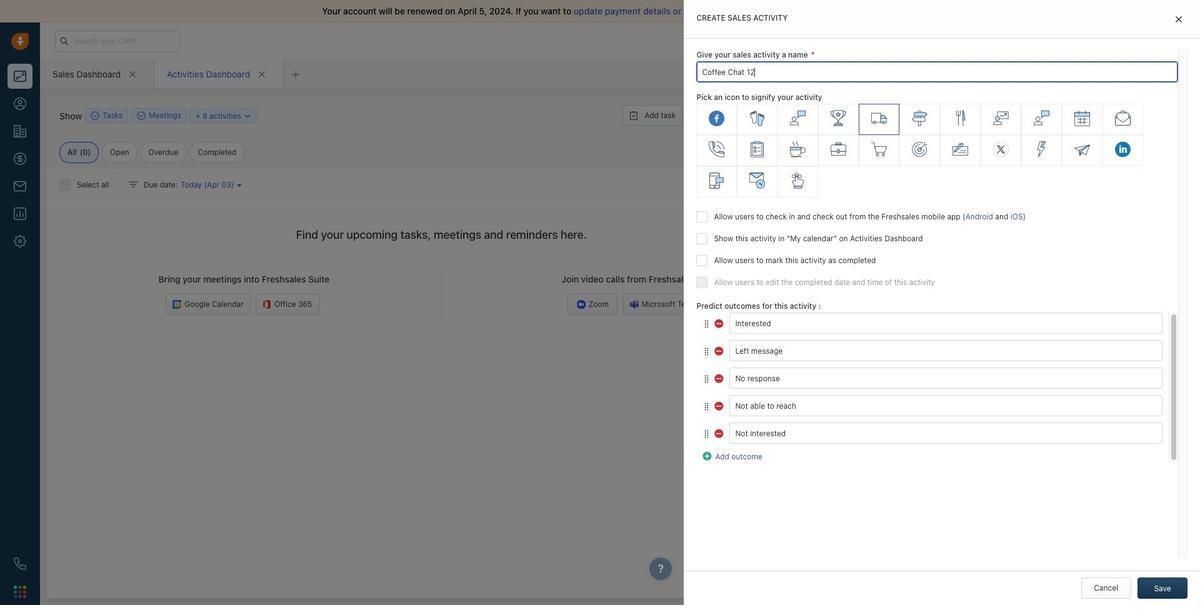 Task type: locate. For each thing, give the bounding box(es) containing it.
ui drag handle image
[[703, 319, 711, 329], [703, 402, 711, 411]]

2 minus filled image from the top
[[715, 373, 725, 383]]

1 minus filled image from the top
[[715, 345, 725, 355]]

4 minus filled image from the top
[[715, 428, 725, 438]]

Search your CRM... text field
[[55, 30, 180, 52]]

1 vertical spatial ui drag handle image
[[703, 374, 711, 384]]

2 vertical spatial ui drag handle image
[[703, 429, 711, 439]]

ui drag handle image for 2nd minus filled icon from the bottom of the page
[[703, 402, 711, 411]]

Like 'Facebook chat' text field
[[697, 61, 1179, 83]]

send email image
[[1084, 37, 1092, 45]]

minus filled image
[[715, 345, 725, 355], [715, 373, 725, 383], [715, 400, 725, 410], [715, 428, 725, 438]]

0 vertical spatial ui drag handle image
[[703, 347, 711, 356]]

ui drag handle image
[[703, 347, 711, 356], [703, 374, 711, 384], [703, 429, 711, 439]]

ui drag handle image left minus filled image on the bottom
[[703, 319, 711, 329]]

0 vertical spatial ui drag handle image
[[703, 319, 711, 329]]

what's new image
[[1111, 36, 1120, 45]]

dialog
[[684, 0, 1201, 605]]

None text field
[[730, 313, 1163, 334], [730, 340, 1163, 362], [730, 368, 1163, 389], [730, 313, 1163, 334], [730, 340, 1163, 362], [730, 368, 1163, 389]]

ui drag handle image up the plus filled image
[[703, 402, 711, 411]]

2 ui drag handle image from the top
[[703, 402, 711, 411]]

ui drag handle image for minus filled image on the bottom
[[703, 319, 711, 329]]

1 vertical spatial ui drag handle image
[[703, 402, 711, 411]]

1 ui drag handle image from the top
[[703, 347, 711, 356]]

1 ui drag handle image from the top
[[703, 319, 711, 329]]

tab panel
[[684, 0, 1201, 605]]

freshworks switcher image
[[14, 586, 26, 598]]

None text field
[[730, 395, 1163, 417], [730, 423, 1163, 444], [730, 395, 1163, 417], [730, 423, 1163, 444]]



Task type: vqa. For each thing, say whether or not it's contained in the screenshot.
the middle container_WX8MsF4aQZ5i3RN1 icon
no



Task type: describe. For each thing, give the bounding box(es) containing it.
close image
[[1180, 7, 1189, 16]]

minus filled image for first ui drag handle icon from the top
[[715, 345, 725, 355]]

phone image
[[14, 558, 26, 570]]

phone element
[[8, 552, 33, 577]]

minus filled image for 3rd ui drag handle icon from the top
[[715, 428, 725, 438]]

2 ui drag handle image from the top
[[703, 374, 711, 384]]

3 minus filled image from the top
[[715, 400, 725, 410]]

minus filled image for second ui drag handle icon from the bottom
[[715, 373, 725, 383]]

3 ui drag handle image from the top
[[703, 429, 711, 439]]

minus filled image
[[715, 318, 725, 328]]

down image
[[243, 112, 252, 120]]

plus filled image
[[703, 450, 713, 460]]



